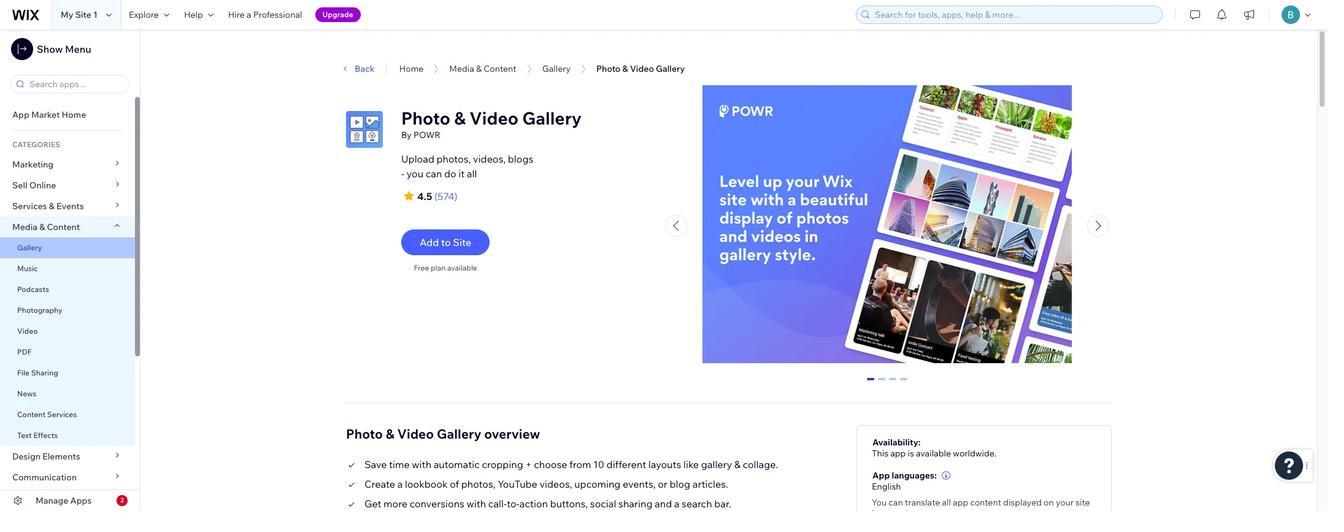 Task type: vqa. For each thing, say whether or not it's contained in the screenshot.
bottom domain
no



Task type: describe. For each thing, give the bounding box(es) containing it.
all inside upload photos, videos, blogs - you can do it all
[[467, 168, 477, 180]]

you
[[872, 497, 887, 508]]

site
[[1076, 497, 1090, 508]]

photo for photo & video gallery overview
[[346, 426, 383, 442]]

sharing
[[31, 368, 58, 377]]

my
[[61, 9, 73, 20]]

0 1 2 3
[[868, 378, 906, 389]]

overview
[[484, 426, 540, 442]]

buttons,
[[550, 498, 588, 510]]

gallery for photo & video gallery
[[656, 63, 685, 74]]

file sharing link
[[0, 363, 135, 384]]

upcoming
[[575, 478, 621, 490]]

marketing link
[[0, 154, 135, 175]]

services & events link
[[0, 196, 135, 217]]

574
[[438, 190, 454, 203]]

worldwide.
[[953, 448, 997, 459]]

help
[[184, 9, 203, 20]]

sidebar element
[[0, 29, 141, 511]]

hire a professional link
[[221, 0, 310, 29]]

events
[[57, 201, 84, 212]]

2 inside sidebar element
[[120, 497, 124, 504]]

podcasts link
[[0, 279, 135, 300]]

of
[[450, 478, 459, 490]]

app for app market home
[[12, 109, 29, 120]]

sell online
[[12, 180, 56, 191]]

manage
[[36, 495, 68, 506]]

site inside button
[[453, 236, 472, 249]]

app market home
[[12, 109, 86, 120]]

a for professional
[[247, 9, 251, 20]]

0
[[868, 378, 873, 389]]

1 vertical spatial media & content link
[[0, 217, 135, 238]]

bar.
[[715, 498, 731, 510]]

time
[[389, 458, 410, 471]]

market
[[31, 109, 60, 120]]

do
[[444, 168, 456, 180]]

create
[[365, 478, 395, 490]]

media inside sidebar element
[[12, 222, 37, 233]]

action
[[520, 498, 548, 510]]

0 horizontal spatial content
[[17, 410, 45, 419]]

text effects link
[[0, 425, 135, 446]]

upgrade button
[[315, 7, 361, 22]]

add to site
[[420, 236, 472, 249]]

more
[[384, 498, 408, 510]]

photo for photo & video gallery by powr
[[401, 107, 450, 129]]

0 vertical spatial media & content
[[449, 63, 517, 74]]

-
[[401, 168, 405, 180]]

upgrade
[[323, 10, 353, 19]]

explore
[[129, 9, 159, 20]]

text effects
[[17, 431, 58, 440]]

call-
[[488, 498, 507, 510]]

displayed
[[1004, 497, 1042, 508]]

2 horizontal spatial content
[[484, 63, 517, 74]]

back
[[355, 63, 375, 74]]

upload
[[401, 153, 435, 165]]

content services
[[17, 410, 77, 419]]

file sharing
[[17, 368, 58, 377]]

photo & video gallery preview 0 image
[[703, 85, 1072, 369]]

0 vertical spatial site
[[75, 9, 91, 20]]

video for photo & video gallery
[[630, 63, 654, 74]]

can inside upload photos, videos, blogs - you can do it all
[[426, 168, 442, 180]]

videos, inside upload photos, videos, blogs - you can do it all
[[473, 153, 506, 165]]

1 vertical spatial gallery link
[[0, 238, 135, 258]]

10
[[594, 458, 605, 471]]

design elements link
[[0, 446, 135, 467]]

photos, inside upload photos, videos, blogs - you can do it all
[[437, 153, 471, 165]]

elements
[[42, 451, 80, 462]]

1 vertical spatial services
[[47, 410, 77, 419]]

layouts
[[649, 458, 681, 471]]

show menu
[[37, 43, 91, 55]]

4.5
[[417, 190, 432, 203]]

articles.
[[693, 478, 728, 490]]

save
[[365, 458, 387, 471]]

back button
[[340, 63, 375, 74]]

a for lookbook
[[397, 478, 403, 490]]

file
[[17, 368, 29, 377]]

photo & video gallery by powr
[[401, 107, 582, 141]]

news
[[17, 389, 36, 398]]

upload photos, videos, blogs - you can do it all
[[401, 153, 534, 180]]

app inside "english you can translate all app content displayed on your site into any language."
[[953, 497, 969, 508]]

content services link
[[0, 404, 135, 425]]

language.
[[906, 508, 945, 511]]

1 vertical spatial photos,
[[461, 478, 496, 490]]

photography link
[[0, 300, 135, 321]]

& inside photo & video gallery by powr
[[454, 107, 466, 129]]

categories
[[12, 140, 60, 149]]

your
[[1056, 497, 1074, 508]]

menu
[[65, 43, 91, 55]]

from
[[570, 458, 591, 471]]

can inside "english you can translate all app content displayed on your site into any language."
[[889, 497, 903, 508]]

video for photo & video gallery overview
[[397, 426, 434, 442]]

different
[[607, 458, 646, 471]]

gallery for photo & video gallery by powr
[[522, 107, 582, 129]]

online
[[29, 180, 56, 191]]

1 vertical spatial videos,
[[540, 478, 572, 490]]

gallery
[[701, 458, 732, 471]]

sell
[[12, 180, 27, 191]]

0 horizontal spatial 1
[[93, 9, 98, 20]]

app market home link
[[0, 104, 135, 125]]

free
[[414, 263, 429, 272]]

add
[[420, 236, 439, 249]]

automatic
[[434, 458, 480, 471]]

0 vertical spatial available
[[447, 263, 477, 272]]

availability:
[[873, 437, 921, 448]]

text
[[17, 431, 32, 440]]

1 horizontal spatial 2
[[890, 378, 895, 389]]

photography
[[17, 306, 62, 315]]

pdf link
[[0, 342, 135, 363]]

hire a professional
[[228, 9, 302, 20]]



Task type: locate. For each thing, give the bounding box(es) containing it.
is
[[908, 448, 914, 459]]

help button
[[177, 0, 221, 29]]

with
[[412, 458, 431, 471], [467, 498, 486, 510]]

0 vertical spatial content
[[484, 63, 517, 74]]

a right hire
[[247, 9, 251, 20]]

app
[[12, 109, 29, 120], [873, 470, 890, 481]]

0 horizontal spatial media & content link
[[0, 217, 135, 238]]

site right the my
[[75, 9, 91, 20]]

1 vertical spatial site
[[453, 236, 472, 249]]

1 vertical spatial a
[[397, 478, 403, 490]]

app
[[891, 448, 906, 459], [953, 497, 969, 508]]

1 vertical spatial can
[[889, 497, 903, 508]]

1 horizontal spatial content
[[47, 222, 80, 233]]

0 vertical spatial can
[[426, 168, 442, 180]]

1 horizontal spatial site
[[453, 236, 472, 249]]

apps
[[70, 495, 92, 506]]

lookbook
[[405, 478, 448, 490]]

media & content inside sidebar element
[[12, 222, 80, 233]]

1 vertical spatial media
[[12, 222, 37, 233]]

0 horizontal spatial a
[[247, 9, 251, 20]]

0 vertical spatial with
[[412, 458, 431, 471]]

photos, right of on the bottom of page
[[461, 478, 496, 490]]

1 right the my
[[93, 9, 98, 20]]

1 horizontal spatial home
[[399, 63, 424, 74]]

services
[[12, 201, 47, 212], [47, 410, 77, 419]]

hire
[[228, 9, 245, 20]]

1 vertical spatial all
[[942, 497, 951, 508]]

1 horizontal spatial available
[[916, 448, 951, 459]]

search
[[682, 498, 712, 510]]

site right to
[[453, 236, 472, 249]]

)
[[454, 190, 458, 203]]

any
[[890, 508, 904, 511]]

0 horizontal spatial home
[[62, 109, 86, 120]]

media & content link down the events
[[0, 217, 135, 238]]

sell online link
[[0, 175, 135, 196]]

media
[[449, 63, 474, 74], [12, 222, 37, 233]]

news link
[[0, 384, 135, 404]]

0 horizontal spatial can
[[426, 168, 442, 180]]

2 right apps
[[120, 497, 124, 504]]

plan
[[431, 263, 446, 272]]

1 vertical spatial home
[[62, 109, 86, 120]]

1 vertical spatial app
[[953, 497, 969, 508]]

2 vertical spatial content
[[17, 410, 45, 419]]

2 vertical spatial photo
[[346, 426, 383, 442]]

0 horizontal spatial all
[[467, 168, 477, 180]]

by
[[401, 129, 412, 141]]

media & content up photo & video gallery by powr
[[449, 63, 517, 74]]

0 vertical spatial media & content link
[[449, 63, 517, 74]]

all right translate
[[942, 497, 951, 508]]

0 vertical spatial videos,
[[473, 153, 506, 165]]

you
[[407, 168, 424, 180]]

video inside sidebar element
[[17, 327, 38, 336]]

1 right 0
[[879, 378, 884, 389]]

create a lookbook of photos, youtube videos, upcoming events, or blog articles.
[[365, 478, 728, 490]]

gallery for photo & video gallery overview
[[437, 426, 482, 442]]

1 vertical spatial app
[[873, 470, 890, 481]]

0 horizontal spatial 2
[[120, 497, 124, 504]]

content down news
[[17, 410, 45, 419]]

0 horizontal spatial videos,
[[473, 153, 506, 165]]

1 horizontal spatial with
[[467, 498, 486, 510]]

0 horizontal spatial with
[[412, 458, 431, 471]]

music link
[[0, 258, 135, 279]]

content
[[484, 63, 517, 74], [47, 222, 80, 233], [17, 410, 45, 419]]

can left the do
[[426, 168, 442, 180]]

photos, up the do
[[437, 153, 471, 165]]

english you can translate all app content displayed on your site into any language.
[[872, 481, 1090, 511]]

photo & video gallery
[[597, 63, 685, 74]]

services & events
[[12, 201, 84, 212]]

0 vertical spatial photo
[[597, 63, 621, 74]]

available right is
[[916, 448, 951, 459]]

Search for tools, apps, help & more... field
[[872, 6, 1159, 23]]

photos,
[[437, 153, 471, 165], [461, 478, 496, 490]]

1 vertical spatial media & content
[[12, 222, 80, 233]]

all inside "english you can translate all app content displayed on your site into any language."
[[942, 497, 951, 508]]

into
[[872, 508, 888, 511]]

app inside app market home link
[[12, 109, 29, 120]]

app inside the availability: this app is available worldwide.
[[891, 448, 906, 459]]

services down the news link
[[47, 410, 77, 419]]

available inside the availability: this app is available worldwide.
[[916, 448, 951, 459]]

videos, down the choose
[[540, 478, 572, 490]]

app left market
[[12, 109, 29, 120]]

1 horizontal spatial media & content
[[449, 63, 517, 74]]

0 horizontal spatial available
[[447, 263, 477, 272]]

social
[[590, 498, 616, 510]]

video inside photo & video gallery by powr
[[470, 107, 519, 129]]

show menu button
[[11, 38, 91, 60]]

1 horizontal spatial all
[[942, 497, 951, 508]]

0 vertical spatial a
[[247, 9, 251, 20]]

photo for photo & video gallery
[[597, 63, 621, 74]]

1 vertical spatial 1
[[879, 378, 884, 389]]

translate
[[905, 497, 940, 508]]

content down the services & events link
[[47, 222, 80, 233]]

this
[[872, 448, 889, 459]]

youtube
[[498, 478, 538, 490]]

with up lookbook
[[412, 458, 431, 471]]

available
[[447, 263, 477, 272], [916, 448, 951, 459]]

0 horizontal spatial photo
[[346, 426, 383, 442]]

app left is
[[891, 448, 906, 459]]

0 vertical spatial home
[[399, 63, 424, 74]]

3
[[901, 378, 906, 389]]

media & content down services & events
[[12, 222, 80, 233]]

0 vertical spatial app
[[12, 109, 29, 120]]

1 vertical spatial with
[[467, 498, 486, 510]]

0 vertical spatial app
[[891, 448, 906, 459]]

0 horizontal spatial site
[[75, 9, 91, 20]]

photo inside photo & video gallery by powr
[[401, 107, 450, 129]]

a right and
[[674, 498, 680, 510]]

media right home link
[[449, 63, 474, 74]]

0 vertical spatial all
[[467, 168, 477, 180]]

1 horizontal spatial can
[[889, 497, 903, 508]]

blogs
[[508, 153, 534, 165]]

Search apps... field
[[26, 75, 125, 93]]

video for photo & video gallery by powr
[[470, 107, 519, 129]]

home right market
[[62, 109, 86, 120]]

events,
[[623, 478, 656, 490]]

1 horizontal spatial app
[[953, 497, 969, 508]]

1 vertical spatial 2
[[120, 497, 124, 504]]

sharing
[[619, 498, 653, 510]]

can right you
[[889, 497, 903, 508]]

cropping
[[482, 458, 523, 471]]

marketing
[[12, 159, 54, 170]]

gallery inside photo & video gallery button
[[656, 63, 685, 74]]

0 vertical spatial 1
[[93, 9, 98, 20]]

1 vertical spatial available
[[916, 448, 951, 459]]

media & content link up photo & video gallery by powr
[[449, 63, 517, 74]]

media & content
[[449, 63, 517, 74], [12, 222, 80, 233]]

+
[[526, 458, 532, 471]]

home link
[[399, 63, 424, 74]]

& inside button
[[623, 63, 628, 74]]

app languages:
[[873, 470, 937, 481]]

home
[[399, 63, 424, 74], [62, 109, 86, 120]]

1 horizontal spatial a
[[397, 478, 403, 490]]

a down the time
[[397, 478, 403, 490]]

2 left 3
[[890, 378, 895, 389]]

free plan available
[[414, 263, 477, 272]]

gallery
[[542, 63, 571, 74], [656, 63, 685, 74], [522, 107, 582, 129], [17, 243, 42, 252], [437, 426, 482, 442]]

1 horizontal spatial media & content link
[[449, 63, 517, 74]]

home right back
[[399, 63, 424, 74]]

0 horizontal spatial app
[[891, 448, 906, 459]]

videos,
[[473, 153, 506, 165], [540, 478, 572, 490]]

1 horizontal spatial photo
[[401, 107, 450, 129]]

0 horizontal spatial media
[[12, 222, 37, 233]]

content up photo & video gallery by powr
[[484, 63, 517, 74]]

video inside button
[[630, 63, 654, 74]]

site
[[75, 9, 91, 20], [453, 236, 472, 249]]

2 horizontal spatial a
[[674, 498, 680, 510]]

photo
[[597, 63, 621, 74], [401, 107, 450, 129], [346, 426, 383, 442]]

services down sell online
[[12, 201, 47, 212]]

app left content
[[953, 497, 969, 508]]

communication
[[12, 472, 79, 483]]

0 vertical spatial 2
[[890, 378, 895, 389]]

&
[[476, 63, 482, 74], [623, 63, 628, 74], [454, 107, 466, 129], [49, 201, 55, 212], [39, 222, 45, 233], [386, 426, 395, 442], [735, 458, 741, 471]]

photo & video gallery button
[[590, 60, 691, 78]]

0 horizontal spatial media & content
[[12, 222, 80, 233]]

design elements
[[12, 451, 80, 462]]

english
[[872, 481, 901, 492]]

to-
[[507, 498, 520, 510]]

pdf
[[17, 347, 32, 357]]

with left call-
[[467, 498, 486, 510]]

home inside sidebar element
[[62, 109, 86, 120]]

all right it on the left of the page
[[467, 168, 477, 180]]

0 vertical spatial media
[[449, 63, 474, 74]]

app down this
[[873, 470, 890, 481]]

photo inside button
[[597, 63, 621, 74]]

available right plan
[[447, 263, 477, 272]]

2 horizontal spatial photo
[[597, 63, 621, 74]]

availability: this app is available worldwide.
[[872, 437, 997, 459]]

0 vertical spatial photos,
[[437, 153, 471, 165]]

1 vertical spatial photo
[[401, 107, 450, 129]]

save time with automatic cropping + choose from 10 different layouts like gallery & collage.
[[365, 458, 778, 471]]

gallery inside photo & video gallery by powr
[[522, 107, 582, 129]]

conversions
[[410, 498, 465, 510]]

music
[[17, 264, 38, 273]]

2 vertical spatial a
[[674, 498, 680, 510]]

a
[[247, 9, 251, 20], [397, 478, 403, 490], [674, 498, 680, 510]]

photo & video gallery logo image
[[346, 111, 383, 148]]

1 horizontal spatial media
[[449, 63, 474, 74]]

1 horizontal spatial videos,
[[540, 478, 572, 490]]

gallery inside sidebar element
[[17, 243, 42, 252]]

0 vertical spatial services
[[12, 201, 47, 212]]

media down services & events
[[12, 222, 37, 233]]

0 horizontal spatial gallery link
[[0, 238, 135, 258]]

blog
[[670, 478, 691, 490]]

all
[[467, 168, 477, 180], [942, 497, 951, 508]]

design
[[12, 451, 41, 462]]

on
[[1044, 497, 1054, 508]]

1 vertical spatial content
[[47, 222, 80, 233]]

app for app languages:
[[873, 470, 890, 481]]

it
[[459, 168, 465, 180]]

and
[[655, 498, 672, 510]]

1 horizontal spatial app
[[873, 470, 890, 481]]

1 horizontal spatial 1
[[879, 378, 884, 389]]

0 horizontal spatial app
[[12, 109, 29, 120]]

1 horizontal spatial gallery link
[[542, 63, 571, 74]]

my site 1
[[61, 9, 98, 20]]

(
[[435, 190, 438, 203]]

or
[[658, 478, 668, 490]]

communication link
[[0, 467, 135, 488]]

videos, left blogs
[[473, 153, 506, 165]]

0 vertical spatial gallery link
[[542, 63, 571, 74]]



